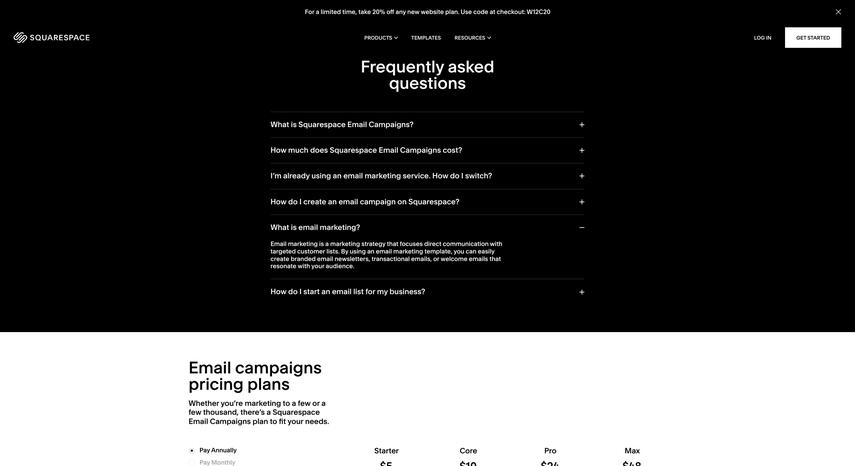 Task type: describe. For each thing, give the bounding box(es) containing it.
off
[[387, 8, 394, 16]]

direct
[[425, 240, 442, 248]]

resources
[[455, 34, 486, 41]]

on
[[398, 197, 407, 206]]

0 vertical spatial with
[[490, 240, 503, 248]]

for
[[366, 287, 376, 296]]

templates
[[412, 34, 441, 41]]

annually
[[211, 446, 237, 454]]

pay annually button
[[189, 446, 270, 455]]

products
[[365, 34, 393, 41]]

w12c20
[[527, 8, 551, 16]]

use
[[461, 8, 472, 16]]

time,
[[342, 8, 357, 16]]

max
[[625, 446, 641, 455]]

for a limited time, take 20% off any new website plan. use code at checkout: w12c20
[[305, 8, 551, 16]]

emails
[[469, 255, 489, 263]]

do for how do i create an email campaign on squarespace?
[[288, 197, 298, 206]]

resources button
[[455, 24, 491, 51]]

cost?
[[443, 146, 463, 155]]

email inside whether you're marketing to a few or a few thousand, there's a squarespace email campaigns plan to fit your needs.
[[189, 417, 208, 426]]

does
[[310, 146, 328, 155]]

list
[[354, 287, 364, 296]]

asked
[[448, 56, 495, 76]]

0 vertical spatial using
[[312, 171, 331, 180]]

new
[[408, 8, 420, 16]]

email campaigns pricing plans
[[189, 357, 322, 394]]

email up customer
[[299, 223, 318, 232]]

transactional
[[372, 255, 410, 263]]

is for squarespace
[[291, 120, 297, 129]]

welcome
[[441, 255, 468, 263]]

started
[[808, 34, 831, 41]]

frequently asked questions
[[361, 56, 495, 93]]

any
[[396, 8, 406, 16]]

campaigns
[[235, 357, 322, 377]]

squarespace?
[[409, 197, 460, 206]]

communication
[[443, 240, 489, 248]]

marketing left the direct
[[394, 247, 423, 255]]

email marketing is a marketing strategy that focuses direct communication with targeted customer lists. by using an email marketing template, you can easily create branded email newsletters, transactional emails, or welcome emails that resonate with your audience.
[[271, 240, 503, 270]]

0 vertical spatial squarespace
[[299, 120, 346, 129]]

in
[[767, 34, 772, 41]]

pay
[[200, 446, 210, 454]]

you
[[454, 247, 465, 255]]

email left "list"
[[332, 287, 352, 296]]

thousand,
[[203, 408, 239, 417]]

easily
[[478, 247, 495, 255]]

a inside email marketing is a marketing strategy that focuses direct communication with targeted customer lists. by using an email marketing template, you can easily create branded email newsletters, transactional emails, or welcome emails that resonate with your audience.
[[326, 240, 329, 248]]

emails,
[[412, 255, 432, 263]]

already
[[283, 171, 310, 180]]

email inside email campaigns pricing plans
[[189, 357, 232, 377]]

customer
[[298, 247, 325, 255]]

how right service.
[[433, 171, 449, 180]]

get started link
[[786, 27, 842, 48]]

newsletters,
[[335, 255, 371, 263]]

by
[[341, 247, 349, 255]]

pricing
[[189, 374, 244, 394]]

pay annually
[[200, 446, 237, 454]]

using inside email marketing is a marketing strategy that focuses direct communication with targeted customer lists. by using an email marketing template, you can easily create branded email newsletters, transactional emails, or welcome emails that resonate with your audience.
[[350, 247, 366, 255]]

at
[[490, 8, 496, 16]]

marketing up 'branded'
[[288, 240, 318, 248]]

1 vertical spatial with
[[298, 262, 310, 270]]

start
[[304, 287, 320, 296]]

plan
[[253, 417, 268, 426]]

what for what is squarespace email campaigns?
[[271, 120, 289, 129]]

squarespace logo link
[[14, 32, 179, 43]]

marketing up newsletters,
[[331, 240, 360, 248]]

what for what is email marketing?
[[271, 223, 289, 232]]

campaign
[[360, 197, 396, 206]]

do for how do i start an email list for my business?
[[288, 287, 298, 296]]

branded
[[291, 255, 316, 263]]

switch?
[[466, 171, 493, 180]]

email left focuses
[[376, 247, 392, 255]]

your inside whether you're marketing to a few or a few thousand, there's a squarespace email campaigns plan to fit your needs.
[[288, 417, 304, 426]]

email left by
[[317, 255, 333, 263]]

what is squarespace email campaigns?
[[271, 120, 414, 129]]

how for how much does squarespace email campaigns cost?
[[271, 146, 287, 155]]

0 vertical spatial campaigns
[[400, 146, 441, 155]]

plans
[[248, 374, 290, 394]]

0 horizontal spatial few
[[189, 408, 202, 417]]

templates link
[[412, 24, 441, 51]]



Task type: vqa. For each thing, say whether or not it's contained in the screenshot.
about?
no



Task type: locate. For each thing, give the bounding box(es) containing it.
with down customer
[[298, 262, 310, 270]]

focuses
[[400, 240, 423, 248]]

i for how do i start an email list for my business?
[[300, 287, 302, 296]]

limited
[[321, 8, 341, 16]]

questions
[[389, 73, 466, 93]]

using right by
[[350, 247, 366, 255]]

1 horizontal spatial your
[[312, 262, 325, 270]]

or right "emails,"
[[434, 255, 440, 263]]

code
[[474, 8, 489, 16]]

how down i'm
[[271, 197, 287, 206]]

that
[[387, 240, 399, 248], [490, 255, 501, 263]]

whether you're marketing to a few or a few thousand, there's a squarespace email campaigns plan to fit your needs.
[[189, 399, 329, 426]]

how do i start an email list for my business?
[[271, 287, 426, 296]]

2 vertical spatial do
[[288, 287, 298, 296]]

1 horizontal spatial or
[[434, 255, 440, 263]]

to
[[283, 399, 290, 408], [270, 417, 277, 426]]

template,
[[425, 247, 453, 255]]

resonate
[[271, 262, 297, 270]]

0 vertical spatial your
[[312, 262, 325, 270]]

squarespace logo image
[[14, 32, 90, 43]]

1 vertical spatial to
[[270, 417, 277, 426]]

is inside email marketing is a marketing strategy that focuses direct communication with targeted customer lists. by using an email marketing template, you can easily create branded email newsletters, transactional emails, or welcome emails that resonate with your audience.
[[319, 240, 324, 248]]

1 horizontal spatial using
[[350, 247, 366, 255]]

pro
[[545, 446, 557, 455]]

your down customer
[[312, 262, 325, 270]]

your inside email marketing is a marketing strategy that focuses direct communication with targeted customer lists. by using an email marketing template, you can easily create branded email newsletters, transactional emails, or welcome emails that resonate with your audience.
[[312, 262, 325, 270]]

take
[[359, 8, 371, 16]]

campaigns up service.
[[400, 146, 441, 155]]

1 vertical spatial i
[[300, 197, 302, 206]]

few left thousand,
[[189, 408, 202, 417]]

email
[[348, 120, 367, 129], [379, 146, 399, 155], [271, 240, 287, 248], [189, 357, 232, 377], [189, 417, 208, 426]]

few up the needs.
[[298, 399, 311, 408]]

with right can
[[490, 240, 503, 248]]

marketing up campaign
[[365, 171, 401, 180]]

how much does squarespace email campaigns cost?
[[271, 146, 463, 155]]

0 vertical spatial or
[[434, 255, 440, 263]]

1 vertical spatial what
[[271, 223, 289, 232]]

i left switch?
[[462, 171, 464, 180]]

an inside email marketing is a marketing strategy that focuses direct communication with targeted customer lists. by using an email marketing template, you can easily create branded email newsletters, transactional emails, or welcome emails that resonate with your audience.
[[368, 247, 375, 255]]

business?
[[390, 287, 426, 296]]

2 vertical spatial is
[[319, 240, 324, 248]]

0 horizontal spatial using
[[312, 171, 331, 180]]

1 vertical spatial is
[[291, 223, 297, 232]]

1 horizontal spatial few
[[298, 399, 311, 408]]

how left much
[[271, 146, 287, 155]]

create inside email marketing is a marketing strategy that focuses direct communication with targeted customer lists. by using an email marketing template, you can easily create branded email newsletters, transactional emails, or welcome emails that resonate with your audience.
[[271, 255, 290, 263]]

audience.
[[326, 262, 355, 270]]

1 horizontal spatial with
[[490, 240, 503, 248]]

1 horizontal spatial to
[[283, 399, 290, 408]]

0 horizontal spatial campaigns
[[210, 417, 251, 426]]

with
[[490, 240, 503, 248], [298, 262, 310, 270]]

create
[[304, 197, 327, 206], [271, 255, 290, 263]]

how do i create an email campaign on squarespace?
[[271, 197, 460, 206]]

1 horizontal spatial that
[[490, 255, 501, 263]]

1 vertical spatial campaigns
[[210, 417, 251, 426]]

0 horizontal spatial create
[[271, 255, 290, 263]]

1 vertical spatial squarespace
[[330, 146, 377, 155]]

your
[[312, 262, 325, 270], [288, 417, 304, 426]]

using right already
[[312, 171, 331, 180]]

i left start on the left bottom of page
[[300, 287, 302, 296]]

fit
[[279, 417, 286, 426]]

1 vertical spatial do
[[288, 197, 298, 206]]

can
[[466, 247, 477, 255]]

is left lists.
[[319, 240, 324, 248]]

0 horizontal spatial with
[[298, 262, 310, 270]]

strategy
[[362, 240, 386, 248]]

0 vertical spatial to
[[283, 399, 290, 408]]

lists.
[[327, 247, 340, 255]]

or inside whether you're marketing to a few or a few thousand, there's a squarespace email campaigns plan to fit your needs.
[[313, 399, 320, 408]]

how down the resonate
[[271, 287, 287, 296]]

0 horizontal spatial to
[[270, 417, 277, 426]]

there's
[[241, 408, 265, 417]]

do
[[450, 171, 460, 180], [288, 197, 298, 206], [288, 287, 298, 296]]

0 vertical spatial what
[[271, 120, 289, 129]]

squarespace inside whether you're marketing to a few or a few thousand, there's a squarespace email campaigns plan to fit your needs.
[[273, 408, 320, 417]]

2 vertical spatial i
[[300, 287, 302, 296]]

campaigns?
[[369, 120, 414, 129]]

1 horizontal spatial campaigns
[[400, 146, 441, 155]]

1 what from the top
[[271, 120, 289, 129]]

0 horizontal spatial or
[[313, 399, 320, 408]]

1 vertical spatial or
[[313, 399, 320, 408]]

1 vertical spatial create
[[271, 255, 290, 263]]

marketing up plan
[[245, 399, 281, 408]]

whether
[[189, 399, 219, 408]]

log
[[755, 34, 766, 41]]

1 vertical spatial using
[[350, 247, 366, 255]]

0 vertical spatial is
[[291, 120, 297, 129]]

or up the needs.
[[313, 399, 320, 408]]

email up how do i create an email campaign on squarespace?
[[344, 171, 363, 180]]

frequently
[[361, 56, 444, 76]]

log             in link
[[755, 34, 772, 41]]

how for how do i create an email campaign on squarespace?
[[271, 197, 287, 206]]

create left 'branded'
[[271, 255, 290, 263]]

my
[[377, 287, 388, 296]]

i'm already using an email marketing service. how do i switch?
[[271, 171, 493, 180]]

what
[[271, 120, 289, 129], [271, 223, 289, 232]]

do down already
[[288, 197, 298, 206]]

create up "what is email marketing?"
[[304, 197, 327, 206]]

is for email
[[291, 223, 297, 232]]

you're
[[221, 399, 243, 408]]

email up marketing?
[[339, 197, 358, 206]]

get started
[[797, 34, 831, 41]]

get
[[797, 34, 807, 41]]

plan.
[[446, 8, 460, 16]]

for
[[305, 8, 314, 16]]

campaigns inside whether you're marketing to a few or a few thousand, there's a squarespace email campaigns plan to fit your needs.
[[210, 417, 251, 426]]

checkout:
[[497, 8, 526, 16]]

core
[[460, 446, 478, 455]]

few
[[298, 399, 311, 408], [189, 408, 202, 417]]

that up "transactional"
[[387, 240, 399, 248]]

i
[[462, 171, 464, 180], [300, 197, 302, 206], [300, 287, 302, 296]]

2 vertical spatial squarespace
[[273, 408, 320, 417]]

your right the 'fit'
[[288, 417, 304, 426]]

campaigns down "you're"
[[210, 417, 251, 426]]

campaigns
[[400, 146, 441, 155], [210, 417, 251, 426]]

0 vertical spatial i
[[462, 171, 464, 180]]

i for how do i create an email campaign on squarespace?
[[300, 197, 302, 206]]

starter
[[375, 446, 399, 455]]

a
[[316, 8, 319, 16], [326, 240, 329, 248], [292, 399, 296, 408], [322, 399, 326, 408], [267, 408, 271, 417]]

2 what from the top
[[271, 223, 289, 232]]

is up much
[[291, 120, 297, 129]]

what up "targeted"
[[271, 223, 289, 232]]

products button
[[365, 24, 398, 51]]

0 vertical spatial create
[[304, 197, 327, 206]]

website
[[421, 8, 444, 16]]

0 vertical spatial do
[[450, 171, 460, 180]]

using
[[312, 171, 331, 180], [350, 247, 366, 255]]

needs.
[[305, 417, 329, 426]]

1 horizontal spatial create
[[304, 197, 327, 206]]

1 vertical spatial that
[[490, 255, 501, 263]]

i'm
[[271, 171, 282, 180]]

0 horizontal spatial your
[[288, 417, 304, 426]]

service.
[[403, 171, 431, 180]]

is up "targeted"
[[291, 223, 297, 232]]

that right emails
[[490, 255, 501, 263]]

1 vertical spatial your
[[288, 417, 304, 426]]

what is email marketing?
[[271, 223, 360, 232]]

how for how do i start an email list for my business?
[[271, 287, 287, 296]]

targeted
[[271, 247, 296, 255]]

email inside email marketing is a marketing strategy that focuses direct communication with targeted customer lists. by using an email marketing template, you can easily create branded email newsletters, transactional emails, or welcome emails that resonate with your audience.
[[271, 240, 287, 248]]

do left switch?
[[450, 171, 460, 180]]

marketing inside whether you're marketing to a few or a few thousand, there's a squarespace email campaigns plan to fit your needs.
[[245, 399, 281, 408]]

or inside email marketing is a marketing strategy that focuses direct communication with targeted customer lists. by using an email marketing template, you can easily create branded email newsletters, transactional emails, or welcome emails that resonate with your audience.
[[434, 255, 440, 263]]

much
[[288, 146, 309, 155]]

0 vertical spatial that
[[387, 240, 399, 248]]

to up the 'fit'
[[283, 399, 290, 408]]

0 horizontal spatial that
[[387, 240, 399, 248]]

20%
[[373, 8, 385, 16]]

email
[[344, 171, 363, 180], [339, 197, 358, 206], [299, 223, 318, 232], [376, 247, 392, 255], [317, 255, 333, 263], [332, 287, 352, 296]]

i down already
[[300, 197, 302, 206]]

to left the 'fit'
[[270, 417, 277, 426]]

what up much
[[271, 120, 289, 129]]

marketing?
[[320, 223, 360, 232]]

do left start on the left bottom of page
[[288, 287, 298, 296]]

is
[[291, 120, 297, 129], [291, 223, 297, 232], [319, 240, 324, 248]]

log             in
[[755, 34, 772, 41]]

an
[[333, 171, 342, 180], [328, 197, 337, 206], [368, 247, 375, 255], [322, 287, 331, 296]]

how
[[271, 146, 287, 155], [433, 171, 449, 180], [271, 197, 287, 206], [271, 287, 287, 296]]

or
[[434, 255, 440, 263], [313, 399, 320, 408]]



